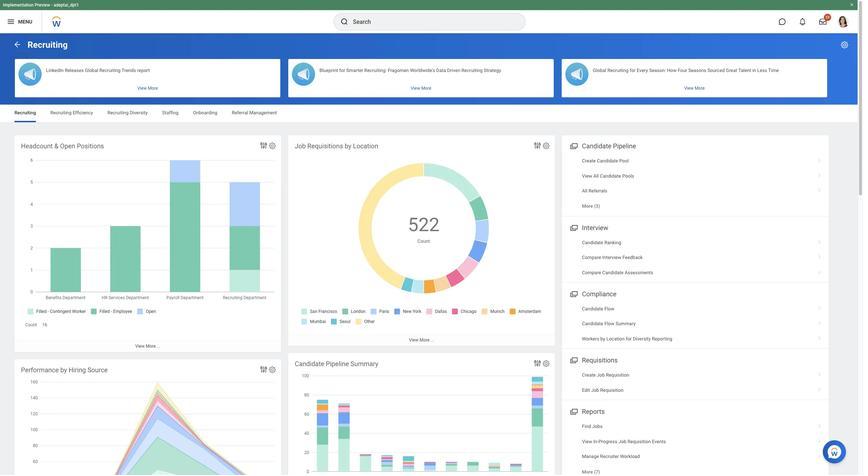 Task type: vqa. For each thing, say whether or not it's contained in the screenshot.
MORE (7) "LINK"
yes



Task type: locate. For each thing, give the bounding box(es) containing it.
chevron right image inside create job requisition link
[[815, 370, 824, 378]]

fragomen
[[388, 68, 409, 73]]

2 horizontal spatial by
[[600, 336, 605, 342]]

tab list containing recruiting
[[7, 105, 850, 122]]

7 chevron right image from the top
[[815, 437, 824, 444]]

list for candidate pipeline
[[562, 154, 829, 214]]

522 count
[[408, 214, 440, 244]]

1 vertical spatial ...
[[157, 344, 160, 349]]

1 vertical spatial all
[[582, 188, 587, 194]]

requisition up "edit job requisition"
[[606, 373, 629, 378]]

(7)
[[594, 470, 600, 475]]

menu group image for candidate pipeline
[[569, 141, 578, 151]]

interview inside compare interview feedback link
[[602, 255, 621, 260]]

4 chevron right image from the top
[[815, 334, 824, 341]]

create for candidate pipeline
[[582, 158, 596, 164]]

2 chevron right image from the top
[[815, 171, 824, 178]]

3 menu group image from the top
[[569, 355, 578, 365]]

more (3)
[[582, 204, 600, 209]]

1 chevron right image from the top
[[815, 237, 824, 245]]

candidate pipeline summary
[[295, 360, 378, 368]]

summary inside list
[[616, 321, 636, 327]]

3 chevron right image from the top
[[815, 267, 824, 275]]

chevron right image for assessments
[[815, 267, 824, 275]]

flow
[[604, 306, 614, 312], [604, 321, 614, 327]]

chevron right image inside compare candidate assessments link
[[815, 267, 824, 275]]

find
[[582, 424, 591, 430]]

diversity left staffing
[[130, 110, 148, 116]]

diversity left reporting
[[633, 336, 651, 342]]

for
[[339, 68, 345, 73], [630, 68, 636, 73], [626, 336, 632, 342]]

2 vertical spatial by
[[60, 367, 67, 374]]

chevron right image inside the view all candidate pools link
[[815, 171, 824, 178]]

view inside "job requisitions by location" element
[[409, 338, 418, 343]]

1 vertical spatial flow
[[604, 321, 614, 327]]

0 horizontal spatial ...
[[157, 344, 160, 349]]

1 list from the top
[[562, 154, 829, 214]]

configure and view chart data image left the configure candidate pipeline summary icon
[[533, 359, 542, 368]]

view all candidate pools
[[582, 173, 634, 179]]

1 vertical spatial interview
[[602, 255, 621, 260]]

0 vertical spatial all
[[593, 173, 599, 179]]

0 horizontal spatial location
[[353, 142, 378, 150]]

management
[[249, 110, 277, 116]]

1 create from the top
[[582, 158, 596, 164]]

flow for candidate flow summary
[[604, 321, 614, 327]]

manage recruiter workload
[[582, 454, 640, 460]]

ranking
[[604, 240, 621, 245]]

candidate pipeline
[[582, 142, 636, 150]]

0 horizontal spatial by
[[60, 367, 67, 374]]

1 menu group image from the top
[[569, 141, 578, 151]]

1 vertical spatial create
[[582, 373, 596, 378]]

configure candidate pipeline summary image
[[542, 360, 550, 368]]

0 vertical spatial create
[[582, 158, 596, 164]]

edit
[[582, 388, 590, 393]]

chevron right image inside all referrals link
[[815, 186, 824, 193]]

for inside list
[[626, 336, 632, 342]]

linkedin releases global recruiting trends report
[[46, 68, 150, 73]]

1 horizontal spatial requisitions
[[582, 357, 618, 364]]

requisition down create job requisition
[[600, 388, 624, 393]]

6 chevron right image from the top
[[815, 422, 824, 429]]

menu group image right configure job requisitions by location icon
[[569, 141, 578, 151]]

for left smarter
[[339, 68, 345, 73]]

create job requisition
[[582, 373, 629, 378]]

0 vertical spatial location
[[353, 142, 378, 150]]

create candidate pool
[[582, 158, 629, 164]]

global recruiting for every season: how four seasons sourced great talent in less time button
[[562, 59, 827, 97]]

1 horizontal spatial count
[[418, 239, 430, 244]]

chevron right image inside edit job requisition link
[[815, 385, 824, 393]]

1 vertical spatial compare
[[582, 270, 601, 275]]

location
[[353, 142, 378, 150], [606, 336, 625, 342]]

more (7) button
[[582, 469, 600, 475]]

recruiting right efficiency
[[107, 110, 129, 116]]

candidate ranking link
[[562, 235, 829, 250]]

0 horizontal spatial requisitions
[[307, 142, 343, 150]]

1 horizontal spatial view more ...
[[409, 338, 434, 343]]

workload
[[620, 454, 640, 460]]

worldwide's
[[410, 68, 435, 73]]

all referrals
[[582, 188, 607, 194]]

create up the edit
[[582, 373, 596, 378]]

compare for compare candidate assessments
[[582, 270, 601, 275]]

list containing candidate ranking
[[562, 235, 829, 280]]

list containing candidate flow
[[562, 302, 829, 347]]

requisition up workload
[[628, 439, 651, 445]]

list for reports
[[562, 419, 829, 476]]

16 button
[[42, 322, 48, 328]]

menu group image for reports
[[569, 407, 578, 417]]

for down candidate flow summary
[[626, 336, 632, 342]]

2 flow from the top
[[604, 321, 614, 327]]

season:
[[649, 68, 666, 73]]

preview
[[35, 3, 50, 8]]

0 horizontal spatial all
[[582, 188, 587, 194]]

tab list inside 522 main content
[[7, 105, 850, 122]]

2 menu group image from the top
[[569, 289, 578, 299]]

1 vertical spatial location
[[606, 336, 625, 342]]

5 chevron right image from the top
[[815, 319, 824, 326]]

recruiting up headcount
[[14, 110, 36, 116]]

more inside headcount & open positions element
[[146, 344, 156, 349]]

view all candidate pools link
[[562, 169, 829, 184]]

candidate flow summary
[[582, 321, 636, 327]]

chevron right image inside workers by location for diversity reporting link
[[815, 334, 824, 341]]

4 list from the top
[[562, 368, 829, 398]]

1 vertical spatial diversity
[[633, 336, 651, 342]]

configure and view chart data image left configure headcount & open positions icon
[[259, 141, 268, 150]]

0 vertical spatial flow
[[604, 306, 614, 312]]

list for requisitions
[[562, 368, 829, 398]]

0 horizontal spatial pipeline
[[326, 360, 349, 368]]

workers by location for diversity reporting link
[[562, 332, 829, 347]]

522
[[408, 214, 440, 236]]

by inside list
[[600, 336, 605, 342]]

list
[[562, 154, 829, 214], [562, 235, 829, 280], [562, 302, 829, 347], [562, 368, 829, 398], [562, 419, 829, 476]]

find jobs link
[[562, 419, 829, 434]]

flow up candidate flow summary
[[604, 306, 614, 312]]

compare
[[582, 255, 601, 260], [582, 270, 601, 275]]

... inside "job requisitions by location" element
[[431, 338, 434, 343]]

1 horizontal spatial location
[[606, 336, 625, 342]]

configure and view chart data image for headcount & open positions
[[259, 141, 268, 150]]

count left '16'
[[25, 323, 37, 328]]

interview
[[582, 224, 608, 232], [602, 255, 621, 260]]

flow down candidate flow
[[604, 321, 614, 327]]

reports
[[582, 408, 605, 416]]

count inside 522 count
[[418, 239, 430, 244]]

5 chevron right image from the top
[[815, 370, 824, 378]]

candidate
[[582, 142, 611, 150], [597, 158, 618, 164], [600, 173, 621, 179], [582, 240, 603, 245], [602, 270, 624, 275], [582, 306, 603, 312], [582, 321, 603, 327], [295, 360, 324, 368]]

2 list from the top
[[562, 235, 829, 280]]

all left referrals
[[582, 188, 587, 194]]

configure and view chart data image inside performance by hiring source element
[[259, 365, 268, 374]]

0 horizontal spatial view more ...
[[135, 344, 160, 349]]

0 vertical spatial requisitions
[[307, 142, 343, 150]]

configure and view chart data image
[[259, 141, 268, 150], [533, 359, 542, 368], [259, 365, 268, 374]]

1 horizontal spatial summary
[[616, 321, 636, 327]]

pipeline
[[613, 142, 636, 150], [326, 360, 349, 368]]

chevron right image for pool
[[815, 156, 824, 163]]

chevron right image
[[815, 156, 824, 163], [815, 171, 824, 178], [815, 186, 824, 193], [815, 334, 824, 341], [815, 370, 824, 378], [815, 422, 824, 429]]

manage
[[582, 454, 599, 460]]

0 vertical spatial ...
[[431, 338, 434, 343]]

2 compare from the top
[[582, 270, 601, 275]]

1 horizontal spatial view more ... link
[[288, 334, 555, 346]]

source
[[88, 367, 108, 374]]

list containing create candidate pool
[[562, 154, 829, 214]]

sourced
[[708, 68, 725, 73]]

diversity inside workers by location for diversity reporting link
[[633, 336, 651, 342]]

1 vertical spatial requisition
[[600, 388, 624, 393]]

4 menu group image from the top
[[569, 407, 578, 417]]

1 vertical spatial view more ...
[[135, 344, 160, 349]]

job right configure headcount & open positions icon
[[295, 142, 306, 150]]

0 horizontal spatial diversity
[[130, 110, 148, 116]]

recruiting left efficiency
[[50, 110, 72, 116]]

configure headcount & open positions image
[[268, 142, 276, 150]]

all
[[593, 173, 599, 179], [582, 188, 587, 194]]

chevron right image inside candidate ranking link
[[815, 237, 824, 245]]

summary
[[616, 321, 636, 327], [351, 360, 378, 368]]

interview up candidate ranking
[[582, 224, 608, 232]]

edit job requisition
[[582, 388, 624, 393]]

1 horizontal spatial by
[[345, 142, 351, 150]]

recruiting up linkedin
[[28, 40, 68, 50]]

compare inside compare interview feedback link
[[582, 255, 601, 260]]

chevron right image inside view in-progress job requisition events link
[[815, 437, 824, 444]]

2 create from the top
[[582, 373, 596, 378]]

menu group image for requisitions
[[569, 355, 578, 365]]

3 list from the top
[[562, 302, 829, 347]]

522 main content
[[0, 33, 858, 476]]

chevron right image inside create candidate pool link
[[815, 156, 824, 163]]

referral management
[[232, 110, 277, 116]]

2 chevron right image from the top
[[815, 252, 824, 260]]

0 horizontal spatial count
[[25, 323, 37, 328]]

1 flow from the top
[[604, 306, 614, 312]]

1 vertical spatial summary
[[351, 360, 378, 368]]

...
[[431, 338, 434, 343], [157, 344, 160, 349]]

1 horizontal spatial pipeline
[[613, 142, 636, 150]]

menu
[[18, 19, 32, 24]]

1 horizontal spatial global
[[593, 68, 606, 73]]

count down 522 button
[[418, 239, 430, 244]]

all up all referrals
[[593, 173, 599, 179]]

create job requisition link
[[562, 368, 829, 383]]

menu group image left reports
[[569, 407, 578, 417]]

1 vertical spatial pipeline
[[326, 360, 349, 368]]

talent
[[738, 68, 751, 73]]

create up view all candidate pools
[[582, 158, 596, 164]]

view more ... inside headcount & open positions element
[[135, 344, 160, 349]]

count inside headcount & open positions element
[[25, 323, 37, 328]]

5 list from the top
[[562, 419, 829, 476]]

6 chevron right image from the top
[[815, 385, 824, 393]]

every
[[637, 68, 648, 73]]

justify image
[[7, 17, 15, 26]]

chevron right image inside manage recruiter workload link
[[815, 452, 824, 459]]

job right progress
[[618, 439, 626, 445]]

list for interview
[[562, 235, 829, 280]]

more inside "link"
[[582, 470, 593, 475]]

compare inside compare candidate assessments link
[[582, 270, 601, 275]]

menu group image
[[569, 141, 578, 151], [569, 289, 578, 299], [569, 355, 578, 365], [569, 407, 578, 417]]

chevron right image inside candidate flow summary link
[[815, 319, 824, 326]]

1 horizontal spatial diversity
[[633, 336, 651, 342]]

job
[[295, 142, 306, 150], [597, 373, 605, 378], [591, 388, 599, 393], [618, 439, 626, 445]]

compare up compliance
[[582, 270, 601, 275]]

view more ... inside "job requisitions by location" element
[[409, 338, 434, 343]]

0 vertical spatial pipeline
[[613, 142, 636, 150]]

1 vertical spatial requisitions
[[582, 357, 618, 364]]

tab list
[[7, 105, 850, 122]]

chevron right image for summary
[[815, 319, 824, 326]]

configure and view chart data image left configure performance by hiring source icon
[[259, 365, 268, 374]]

candidate ranking
[[582, 240, 621, 245]]

1 horizontal spatial ...
[[431, 338, 434, 343]]

menu group image right the configure candidate pipeline summary icon
[[569, 355, 578, 365]]

1 compare from the top
[[582, 255, 601, 260]]

flow for candidate flow
[[604, 306, 614, 312]]

performance
[[21, 367, 59, 374]]

list containing create job requisition
[[562, 368, 829, 398]]

chevron right image inside compare interview feedback link
[[815, 252, 824, 260]]

list containing find jobs
[[562, 419, 829, 476]]

0 vertical spatial summary
[[616, 321, 636, 327]]

0 vertical spatial requisition
[[606, 373, 629, 378]]

0 horizontal spatial view more ... link
[[14, 341, 281, 353]]

4 chevron right image from the top
[[815, 304, 824, 311]]

view more ... for headcount & open positions
[[135, 344, 160, 349]]

headcount
[[21, 142, 53, 150]]

1 chevron right image from the top
[[815, 156, 824, 163]]

1 vertical spatial by
[[600, 336, 605, 342]]

previous page image
[[13, 40, 22, 49]]

0 vertical spatial by
[[345, 142, 351, 150]]

count
[[418, 239, 430, 244], [25, 323, 37, 328]]

3 chevron right image from the top
[[815, 186, 824, 193]]

menu group image left compliance
[[569, 289, 578, 299]]

assessments
[[625, 270, 653, 275]]

0 horizontal spatial summary
[[351, 360, 378, 368]]

compare down candidate ranking
[[582, 255, 601, 260]]

configure and view chart data image inside headcount & open positions element
[[259, 141, 268, 150]]

requisitions
[[307, 142, 343, 150], [582, 357, 618, 364]]

how
[[667, 68, 677, 73]]

0 vertical spatial view more ...
[[409, 338, 434, 343]]

1 vertical spatial count
[[25, 323, 37, 328]]

8 chevron right image from the top
[[815, 452, 824, 459]]

1 horizontal spatial all
[[593, 173, 599, 179]]

workers
[[582, 336, 599, 342]]

requisition
[[606, 373, 629, 378], [600, 388, 624, 393], [628, 439, 651, 445]]

0 vertical spatial compare
[[582, 255, 601, 260]]

0 vertical spatial count
[[418, 239, 430, 244]]

recruiting left trends
[[99, 68, 121, 73]]

view more ... link for location
[[288, 334, 555, 346]]

recruiting efficiency
[[50, 110, 93, 116]]

seasons
[[688, 68, 706, 73]]

... inside headcount & open positions element
[[157, 344, 160, 349]]

chevron right image
[[815, 237, 824, 245], [815, 252, 824, 260], [815, 267, 824, 275], [815, 304, 824, 311], [815, 319, 824, 326], [815, 385, 824, 393], [815, 437, 824, 444], [815, 452, 824, 459]]

view
[[582, 173, 592, 179], [409, 338, 418, 343], [135, 344, 145, 349], [582, 439, 592, 445]]

more
[[582, 204, 593, 209], [420, 338, 430, 343], [146, 344, 156, 349], [582, 470, 593, 475]]

smarter
[[346, 68, 363, 73]]

compare candidate assessments link
[[562, 265, 829, 280]]

0 horizontal spatial global
[[85, 68, 98, 73]]

configure and view chart data image for candidate pipeline summary
[[533, 359, 542, 368]]

by
[[345, 142, 351, 150], [600, 336, 605, 342], [60, 367, 67, 374]]

interview down ranking
[[602, 255, 621, 260]]



Task type: describe. For each thing, give the bounding box(es) containing it.
requisition for create job requisition
[[606, 373, 629, 378]]

all referrals link
[[562, 184, 829, 199]]

job right the edit
[[591, 388, 599, 393]]

configure job requisitions by location image
[[542, 142, 550, 150]]

chevron right image for candidate
[[815, 171, 824, 178]]

... for job requisitions by location
[[431, 338, 434, 343]]

pools
[[622, 173, 634, 179]]

hiring
[[69, 367, 86, 374]]

chevron right image for feedback
[[815, 252, 824, 260]]

in-
[[593, 439, 599, 445]]

staffing
[[162, 110, 179, 116]]

candidate flow link
[[562, 302, 829, 317]]

chevron right image for requisition
[[815, 385, 824, 393]]

16
[[42, 323, 47, 328]]

configure performance by hiring source image
[[268, 366, 276, 374]]

in
[[752, 68, 756, 73]]

candidate flow summary link
[[562, 317, 829, 332]]

0 vertical spatial diversity
[[130, 110, 148, 116]]

view in-progress job requisition events
[[582, 439, 666, 445]]

more (7)
[[582, 470, 600, 475]]

more (7) link
[[562, 464, 829, 476]]

recruiting diversity
[[107, 110, 148, 116]]

feedback
[[622, 255, 643, 260]]

blueprint for smarter recruiting: fragomen worldwide's data driven recruiting strategy
[[319, 68, 501, 73]]

requisitions inside "job requisitions by location" element
[[307, 142, 343, 150]]

jobs
[[592, 424, 603, 430]]

more (3) button
[[582, 203, 600, 210]]

inbox large image
[[819, 18, 826, 25]]

driven
[[447, 68, 460, 73]]

configure and view chart data image
[[533, 141, 542, 150]]

efficiency
[[73, 110, 93, 116]]

list for compliance
[[562, 302, 829, 347]]

open
[[60, 142, 75, 150]]

location inside workers by location for diversity reporting link
[[606, 336, 625, 342]]

performance by hiring source
[[21, 367, 108, 374]]

configure and view chart data image for performance by hiring source
[[259, 365, 268, 374]]

summary for candidate pipeline summary
[[351, 360, 378, 368]]

releases
[[65, 68, 84, 73]]

report
[[137, 68, 150, 73]]

performance by hiring source element
[[14, 360, 281, 476]]

view more ... link for positions
[[14, 341, 281, 353]]

(3)
[[594, 204, 600, 209]]

job up "edit job requisition"
[[597, 373, 605, 378]]

522 button
[[408, 213, 441, 238]]

pipeline for candidate pipeline summary
[[326, 360, 349, 368]]

trends
[[122, 68, 136, 73]]

create candidate pool link
[[562, 154, 829, 169]]

Search Workday  search field
[[353, 14, 510, 30]]

job requisitions by location
[[295, 142, 378, 150]]

pool
[[619, 158, 629, 164]]

events
[[652, 439, 666, 445]]

more (3) link
[[562, 199, 829, 214]]

summary for candidate flow summary
[[616, 321, 636, 327]]

profile logan mcneil image
[[837, 16, 849, 29]]

recruiting right the driven
[[462, 68, 483, 73]]

menu group image
[[569, 223, 578, 232]]

less
[[757, 68, 767, 73]]

chevron right image inside the find jobs link
[[815, 422, 824, 429]]

for left "every"
[[630, 68, 636, 73]]

compare interview feedback
[[582, 255, 643, 260]]

pipeline for candidate pipeline
[[613, 142, 636, 150]]

linkedin
[[46, 68, 64, 73]]

view inside headcount & open positions element
[[135, 344, 145, 349]]

view in-progress job requisition events link
[[562, 434, 829, 449]]

candidate pipeline summary element
[[288, 353, 555, 476]]

by for workers by location for diversity reporting
[[600, 336, 605, 342]]

progress
[[599, 439, 617, 445]]

job requisitions by location element
[[288, 135, 555, 346]]

recruiter
[[600, 454, 619, 460]]

2 global from the left
[[593, 68, 606, 73]]

menu banner
[[0, 0, 858, 33]]

edit job requisition link
[[562, 383, 829, 398]]

1 global from the left
[[85, 68, 98, 73]]

create for requisitions
[[582, 373, 596, 378]]

implementation preview -   adeptai_dpt1
[[3, 3, 79, 8]]

0 vertical spatial interview
[[582, 224, 608, 232]]

blueprint
[[319, 68, 338, 73]]

33 button
[[815, 14, 831, 30]]

time
[[768, 68, 779, 73]]

location inside "job requisitions by location" element
[[353, 142, 378, 150]]

search image
[[340, 17, 349, 26]]

close environment banner image
[[850, 3, 854, 7]]

chevron right image inside candidate flow link
[[815, 304, 824, 311]]

headcount & open positions element
[[14, 135, 281, 353]]

view more ... for job requisitions by location
[[409, 338, 434, 343]]

referral
[[232, 110, 248, 116]]

menu group image for compliance
[[569, 289, 578, 299]]

chevron right image for progress
[[815, 437, 824, 444]]

configure this page image
[[840, 41, 849, 49]]

compare interview feedback link
[[562, 250, 829, 265]]

headcount & open positions
[[21, 142, 104, 150]]

linkedin releases global recruiting trends report button
[[15, 59, 280, 97]]

chevron right image for location
[[815, 334, 824, 341]]

recruiting left "every"
[[607, 68, 629, 73]]

more inside "job requisitions by location" element
[[420, 338, 430, 343]]

chevron right image for workload
[[815, 452, 824, 459]]

strategy
[[484, 68, 501, 73]]

requisition for edit job requisition
[[600, 388, 624, 393]]

adeptai_dpt1
[[54, 3, 79, 8]]

referrals
[[589, 188, 607, 194]]

reporting
[[652, 336, 672, 342]]

great
[[726, 68, 737, 73]]

candidate flow
[[582, 306, 614, 312]]

33
[[825, 15, 830, 19]]

compare for compare interview feedback
[[582, 255, 601, 260]]

implementation
[[3, 3, 34, 8]]

onboarding
[[193, 110, 217, 116]]

2 vertical spatial requisition
[[628, 439, 651, 445]]

compliance
[[582, 290, 617, 298]]

chevron right image for requisition
[[815, 370, 824, 378]]

compare candidate assessments
[[582, 270, 653, 275]]

... for headcount & open positions
[[157, 344, 160, 349]]

find jobs
[[582, 424, 603, 430]]

&
[[54, 142, 58, 150]]

notifications large image
[[799, 18, 806, 25]]

positions
[[77, 142, 104, 150]]

global recruiting for every season: how four seasons sourced great talent in less time
[[593, 68, 779, 73]]

blueprint for smarter recruiting: fragomen worldwide's data driven recruiting strategy button
[[288, 59, 554, 97]]

data
[[436, 68, 446, 73]]

-
[[51, 3, 53, 8]]

menu button
[[0, 10, 42, 33]]

by for performance by hiring source
[[60, 367, 67, 374]]



